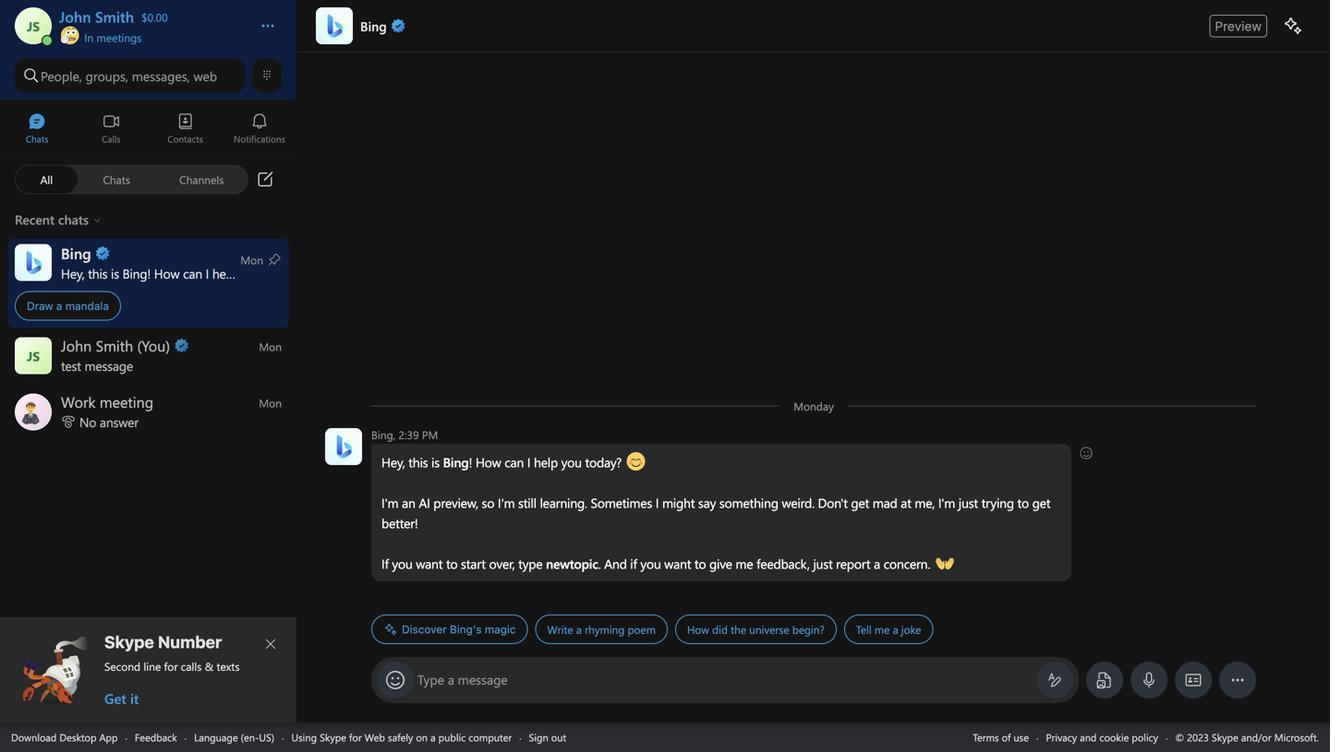 Task type: vqa. For each thing, say whether or not it's contained in the screenshot.
!
yes



Task type: describe. For each thing, give the bounding box(es) containing it.
0 horizontal spatial can
[[183, 265, 202, 282]]

Type a message text field
[[418, 672, 1033, 690]]

feedback,
[[757, 556, 810, 573]]

0 horizontal spatial !
[[147, 265, 151, 282]]

2 i'm from the left
[[498, 495, 515, 512]]

how did the universe begin? button
[[675, 615, 837, 645]]

1 vertical spatial today?
[[585, 454, 622, 471]]

say
[[698, 495, 716, 512]]

.
[[598, 556, 601, 573]]

tell
[[856, 623, 872, 637]]

0 horizontal spatial help
[[212, 265, 236, 282]]

0 vertical spatial bing
[[123, 265, 147, 282]]

newtopic . and if you want to give me feedback, just report a concern.
[[546, 556, 934, 573]]

people, groups, messages, web
[[41, 67, 217, 84]]

download desktop app link
[[11, 731, 118, 745]]

learning.
[[540, 495, 587, 512]]

0 horizontal spatial hey, this is bing ! how can i help you today?
[[61, 265, 304, 282]]

test message button
[[0, 330, 297, 385]]

and
[[604, 556, 627, 573]]

joke
[[901, 623, 921, 637]]

start
[[461, 556, 486, 573]]

desktop
[[59, 731, 97, 745]]

sign out
[[529, 731, 567, 745]]

2 want from the left
[[664, 556, 691, 573]]

web
[[194, 67, 217, 84]]

an
[[402, 495, 415, 512]]

1 vertical spatial hey,
[[382, 454, 405, 471]]

language (en-us)
[[194, 731, 274, 745]]

give
[[710, 556, 732, 573]]

skype number
[[104, 633, 222, 653]]

using
[[291, 731, 317, 745]]

how did the universe begin?
[[687, 623, 825, 637]]

mad
[[873, 495, 898, 512]]

terms of use
[[973, 731, 1029, 745]]

use
[[1014, 731, 1029, 745]]

1 i'm from the left
[[382, 495, 399, 512]]

still
[[518, 495, 537, 512]]

mandala
[[65, 300, 109, 313]]

1 horizontal spatial bing
[[443, 454, 469, 471]]

sign out link
[[529, 731, 567, 745]]

1 horizontal spatial skype
[[320, 731, 346, 745]]

privacy and cookie policy link
[[1046, 731, 1159, 745]]

in
[[84, 30, 94, 45]]

in meetings button
[[59, 26, 242, 45]]

type
[[418, 672, 444, 689]]

no answer
[[79, 414, 139, 431]]

2 horizontal spatial to
[[1018, 495, 1029, 512]]

write a rhyming poem
[[547, 623, 656, 637]]

1 vertical spatial !
[[469, 454, 472, 471]]

for for calls
[[164, 660, 178, 674]]

(smileeyes)
[[627, 453, 688, 470]]

just inside i'm an ai preview, so i'm still learning. sometimes i might say something weird. don't get mad at me, i'm just trying to get better! if you want to start over, type
[[959, 495, 978, 512]]

0 horizontal spatial to
[[446, 556, 458, 573]]

using skype for web safely on a public computer
[[291, 731, 512, 745]]

0 vertical spatial is
[[111, 265, 119, 282]]

rhyming
[[585, 623, 625, 637]]

policy
[[1132, 731, 1159, 745]]

channels
[[179, 172, 224, 187]]

write a rhyming poem button
[[535, 615, 668, 645]]

magic
[[485, 624, 516, 637]]

bing,
[[371, 428, 396, 443]]

number
[[158, 633, 222, 653]]

download
[[11, 731, 57, 745]]

write
[[547, 623, 573, 637]]

chats
[[103, 172, 130, 187]]

using skype for web safely on a public computer link
[[291, 731, 512, 745]]

us)
[[259, 731, 274, 745]]

public
[[439, 731, 466, 745]]

app
[[99, 731, 118, 745]]

people,
[[41, 67, 82, 84]]

universe
[[749, 623, 790, 637]]

ai
[[419, 495, 430, 512]]

get
[[104, 690, 126, 709]]

cookie
[[1100, 731, 1129, 745]]

1 horizontal spatial is
[[431, 454, 440, 471]]

the
[[731, 623, 746, 637]]

i inside i'm an ai preview, so i'm still learning. sometimes i might say something weird. don't get mad at me, i'm just trying to get better! if you want to start over, type
[[656, 495, 659, 512]]

a right "type" at left bottom
[[448, 672, 454, 689]]

safely
[[388, 731, 413, 745]]

draw
[[27, 300, 53, 313]]

terms of use link
[[973, 731, 1029, 745]]

line
[[144, 660, 161, 674]]

bing, 2:39 pm
[[371, 428, 438, 443]]

3 i'm from the left
[[938, 495, 955, 512]]

at
[[901, 495, 912, 512]]

in meetings
[[81, 30, 142, 45]]

might
[[662, 495, 695, 512]]

type a message
[[418, 672, 508, 689]]



Task type: locate. For each thing, give the bounding box(es) containing it.
0 horizontal spatial i'm
[[382, 495, 399, 512]]

0 horizontal spatial is
[[111, 265, 119, 282]]

to right trying
[[1018, 495, 1029, 512]]

1 horizontal spatial can
[[505, 454, 524, 471]]

i'm
[[382, 495, 399, 512], [498, 495, 515, 512], [938, 495, 955, 512]]

how up test message button
[[154, 265, 180, 282]]

2:39
[[399, 428, 419, 443]]

how
[[154, 265, 180, 282], [476, 454, 501, 471], [687, 623, 709, 637]]

this down 2:39
[[409, 454, 428, 471]]

me right give
[[736, 556, 753, 573]]

today?
[[264, 265, 300, 282], [585, 454, 622, 471]]

hey,
[[61, 265, 85, 282], [382, 454, 405, 471]]

a right draw
[[56, 300, 62, 313]]

0 vertical spatial hey, this is bing ! how can i help you today?
[[61, 265, 304, 282]]

0 vertical spatial can
[[183, 265, 202, 282]]

if
[[382, 556, 389, 573]]

0 vertical spatial today?
[[264, 265, 300, 282]]

pm
[[422, 428, 438, 443]]

no
[[79, 414, 96, 431]]

get left the mad
[[851, 495, 869, 512]]

1 horizontal spatial to
[[695, 556, 706, 573]]

! up test message button
[[147, 265, 151, 282]]

if
[[630, 556, 637, 573]]

hey, down bing,
[[382, 454, 405, 471]]

test
[[61, 358, 81, 375]]

i'm right so
[[498, 495, 515, 512]]

2 horizontal spatial i
[[656, 495, 659, 512]]

you inside i'm an ai preview, so i'm still learning. sometimes i might say something weird. don't get mad at me, i'm just trying to get better! if you want to start over, type
[[392, 556, 413, 573]]

1 horizontal spatial i
[[527, 454, 531, 471]]

bing up test message button
[[123, 265, 147, 282]]

something
[[720, 495, 779, 512]]

hey, this is bing ! how can i help you today? up so
[[382, 454, 625, 471]]

0 vertical spatial hey,
[[61, 265, 85, 282]]

want inside i'm an ai preview, so i'm still learning. sometimes i might say something weird. don't get mad at me, i'm just trying to get better! if you want to start over, type
[[416, 556, 443, 573]]

!
[[147, 265, 151, 282], [469, 454, 472, 471]]

for inside skype number element
[[164, 660, 178, 674]]

weird.
[[782, 495, 815, 512]]

get it
[[104, 690, 139, 709]]

to
[[1018, 495, 1029, 512], [446, 556, 458, 573], [695, 556, 706, 573]]

me right the tell
[[875, 623, 890, 637]]

message right test
[[85, 358, 133, 375]]

bing
[[123, 265, 147, 282], [443, 454, 469, 471]]

1 horizontal spatial !
[[469, 454, 472, 471]]

(openhands)
[[936, 554, 1005, 571]]

help
[[212, 265, 236, 282], [534, 454, 558, 471]]

0 vertical spatial !
[[147, 265, 151, 282]]

1 vertical spatial for
[[349, 731, 362, 745]]

1 vertical spatial this
[[409, 454, 428, 471]]

computer
[[469, 731, 512, 745]]

you
[[240, 265, 260, 282], [561, 454, 582, 471], [392, 556, 413, 573], [641, 556, 661, 573]]

how up so
[[476, 454, 501, 471]]

skype
[[104, 633, 154, 653], [320, 731, 346, 745]]

over,
[[489, 556, 515, 573]]

2 horizontal spatial how
[[687, 623, 709, 637]]

want
[[416, 556, 443, 573], [664, 556, 691, 573]]

sign
[[529, 731, 549, 745]]

meetings
[[97, 30, 142, 45]]

for right line
[[164, 660, 178, 674]]

and
[[1080, 731, 1097, 745]]

1 horizontal spatial for
[[349, 731, 362, 745]]

out
[[551, 731, 567, 745]]

draw a mandala
[[27, 300, 109, 313]]

message
[[85, 358, 133, 375], [458, 672, 508, 689]]

tab list
[[0, 104, 297, 155]]

0 horizontal spatial me
[[736, 556, 753, 573]]

0 vertical spatial i
[[206, 265, 209, 282]]

1 vertical spatial how
[[476, 454, 501, 471]]

1 horizontal spatial hey,
[[382, 454, 405, 471]]

i'm left 'an'
[[382, 495, 399, 512]]

0 vertical spatial just
[[959, 495, 978, 512]]

1 horizontal spatial today?
[[585, 454, 622, 471]]

hey, this is bing ! how can i help you today?
[[61, 265, 304, 282], [382, 454, 625, 471]]

message inside button
[[85, 358, 133, 375]]

1 vertical spatial skype
[[320, 731, 346, 745]]

0 horizontal spatial i
[[206, 265, 209, 282]]

this up mandala
[[88, 265, 108, 282]]

1 vertical spatial message
[[458, 672, 508, 689]]

me,
[[915, 495, 935, 512]]

(en-
[[241, 731, 259, 745]]

for for web
[[349, 731, 362, 745]]

1 horizontal spatial how
[[476, 454, 501, 471]]

a
[[56, 300, 62, 313], [874, 556, 880, 573], [576, 623, 582, 637], [893, 623, 898, 637], [448, 672, 454, 689], [431, 731, 436, 745]]

0 horizontal spatial hey,
[[61, 265, 85, 282]]

is
[[111, 265, 119, 282], [431, 454, 440, 471]]

0 horizontal spatial today?
[[264, 265, 300, 282]]

0 vertical spatial message
[[85, 358, 133, 375]]

second line for calls & texts
[[104, 660, 240, 674]]

1 want from the left
[[416, 556, 443, 573]]

skype number element
[[16, 633, 282, 709]]

feedback
[[135, 731, 177, 745]]

begin?
[[792, 623, 825, 637]]

to left give
[[695, 556, 706, 573]]

report
[[836, 556, 871, 573]]

trying
[[982, 495, 1014, 512]]

just left trying
[[959, 495, 978, 512]]

0 vertical spatial me
[[736, 556, 753, 573]]

all
[[40, 172, 53, 187]]

no answer button
[[0, 387, 297, 441]]

1 vertical spatial hey, this is bing ! how can i help you today?
[[382, 454, 625, 471]]

language
[[194, 731, 238, 745]]

1 horizontal spatial want
[[664, 556, 691, 573]]

it
[[130, 690, 139, 709]]

skype up second
[[104, 633, 154, 653]]

is up test message button
[[111, 265, 119, 282]]

a right the report
[[874, 556, 880, 573]]

1 vertical spatial me
[[875, 623, 890, 637]]

0 horizontal spatial for
[[164, 660, 178, 674]]

preview
[[1215, 18, 1262, 33]]

how inside button
[[687, 623, 709, 637]]

skype right using
[[320, 731, 346, 745]]

want left give
[[664, 556, 691, 573]]

just left the report
[[813, 556, 833, 573]]

0 vertical spatial help
[[212, 265, 236, 282]]

2 vertical spatial i
[[656, 495, 659, 512]]

privacy and cookie policy
[[1046, 731, 1159, 745]]

a right on at left bottom
[[431, 731, 436, 745]]

&
[[205, 660, 214, 674]]

2 get from the left
[[1033, 495, 1051, 512]]

0 horizontal spatial message
[[85, 358, 133, 375]]

1 horizontal spatial help
[[534, 454, 558, 471]]

discover bing's magic
[[402, 624, 516, 637]]

1 vertical spatial help
[[534, 454, 558, 471]]

! up "preview," at the left bottom of the page
[[469, 454, 472, 471]]

hey, up draw a mandala
[[61, 265, 85, 282]]

bing's
[[450, 624, 482, 637]]

so
[[482, 495, 495, 512]]

can
[[183, 265, 202, 282], [505, 454, 524, 471]]

privacy
[[1046, 731, 1077, 745]]

get right trying
[[1033, 495, 1051, 512]]

tell me a joke button
[[844, 615, 933, 645]]

groups,
[[86, 67, 128, 84]]

2 horizontal spatial i'm
[[938, 495, 955, 512]]

sometimes
[[591, 495, 652, 512]]

1 horizontal spatial i'm
[[498, 495, 515, 512]]

people, groups, messages, web button
[[15, 59, 245, 92]]

terms
[[973, 731, 999, 745]]

poem
[[628, 623, 656, 637]]

how left did
[[687, 623, 709, 637]]

test message
[[61, 358, 133, 375]]

i'm right 'me,'
[[938, 495, 955, 512]]

want left start
[[416, 556, 443, 573]]

0 horizontal spatial just
[[813, 556, 833, 573]]

of
[[1002, 731, 1011, 745]]

download desktop app
[[11, 731, 118, 745]]

1 vertical spatial just
[[813, 556, 833, 573]]

0 vertical spatial how
[[154, 265, 180, 282]]

0 horizontal spatial skype
[[104, 633, 154, 653]]

web
[[365, 731, 385, 745]]

hey, this is bing ! how can i help you today? up test message button
[[61, 265, 304, 282]]

to left start
[[446, 556, 458, 573]]

1 vertical spatial can
[[505, 454, 524, 471]]

i'm an ai preview, so i'm still learning. sometimes i might say something weird. don't get mad at me, i'm just trying to get better! if you want to start over, type
[[382, 495, 1054, 573]]

for left the web
[[349, 731, 362, 745]]

0 vertical spatial this
[[88, 265, 108, 282]]

a left the joke
[[893, 623, 898, 637]]

second
[[104, 660, 141, 674]]

1 horizontal spatial this
[[409, 454, 428, 471]]

0 vertical spatial for
[[164, 660, 178, 674]]

0 horizontal spatial want
[[416, 556, 443, 573]]

type
[[518, 556, 543, 573]]

1 vertical spatial i
[[527, 454, 531, 471]]

on
[[416, 731, 428, 745]]

0 horizontal spatial how
[[154, 265, 180, 282]]

0 horizontal spatial get
[[851, 495, 869, 512]]

better!
[[382, 515, 418, 532]]

1 vertical spatial bing
[[443, 454, 469, 471]]

0 vertical spatial skype
[[104, 633, 154, 653]]

0 horizontal spatial this
[[88, 265, 108, 282]]

messages,
[[132, 67, 190, 84]]

1 horizontal spatial just
[[959, 495, 978, 512]]

answer
[[100, 414, 139, 431]]

1 horizontal spatial me
[[875, 623, 890, 637]]

bing up "preview," at the left bottom of the page
[[443, 454, 469, 471]]

me inside button
[[875, 623, 890, 637]]

1 vertical spatial is
[[431, 454, 440, 471]]

1 get from the left
[[851, 495, 869, 512]]

a right "write"
[[576, 623, 582, 637]]

1 horizontal spatial message
[[458, 672, 508, 689]]

1 horizontal spatial hey, this is bing ! how can i help you today?
[[382, 454, 625, 471]]

texts
[[217, 660, 240, 674]]

is down pm
[[431, 454, 440, 471]]

2 vertical spatial how
[[687, 623, 709, 637]]

message right "type" at left bottom
[[458, 672, 508, 689]]

calls
[[181, 660, 202, 674]]

feedback link
[[135, 731, 177, 745]]

1 horizontal spatial get
[[1033, 495, 1051, 512]]

0 horizontal spatial bing
[[123, 265, 147, 282]]



